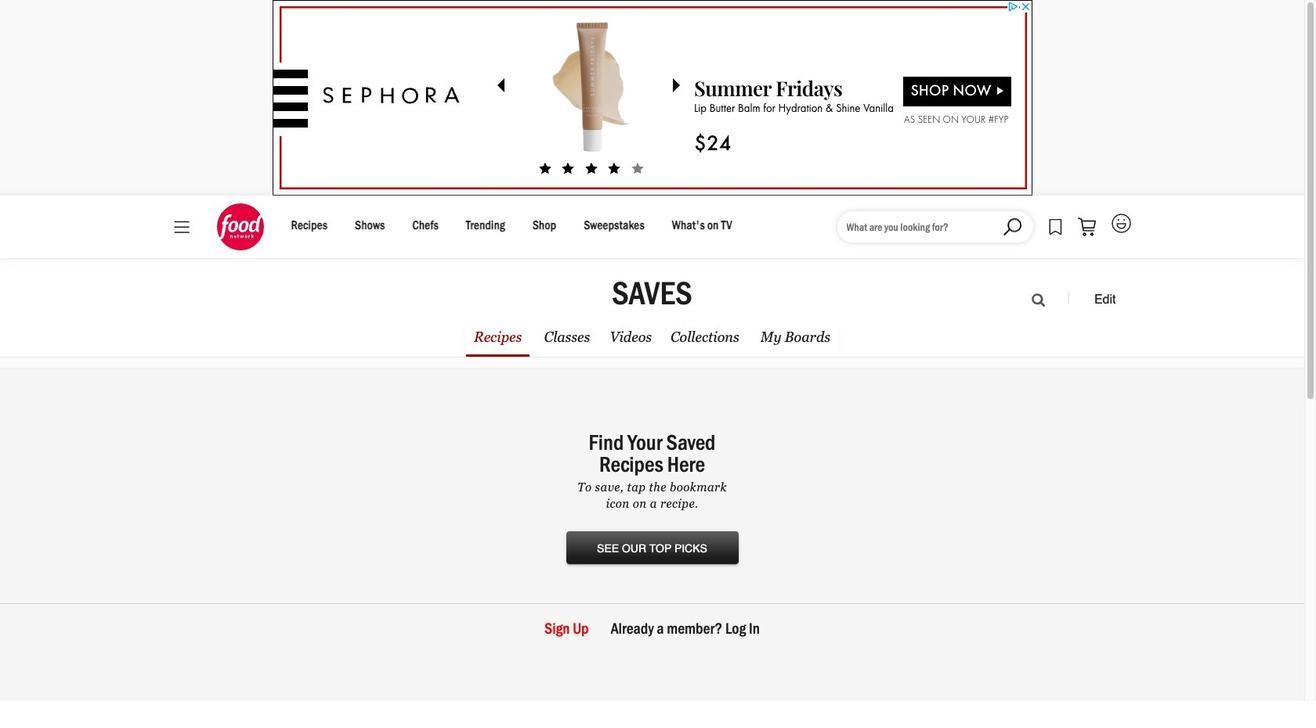 Task type: locate. For each thing, give the bounding box(es) containing it.
user profile menu image
[[1111, 214, 1131, 234]]

go to home page image
[[217, 204, 264, 251]]

site search input text field
[[837, 212, 1033, 243]]

advertisement element
[[272, 0, 1032, 196]]

main menu image
[[174, 221, 189, 233]]



Task type: describe. For each thing, give the bounding box(es) containing it.
shopping list image
[[1077, 218, 1096, 237]]

saves image
[[1049, 219, 1062, 236]]

submit site search image
[[1003, 218, 1021, 236]]



